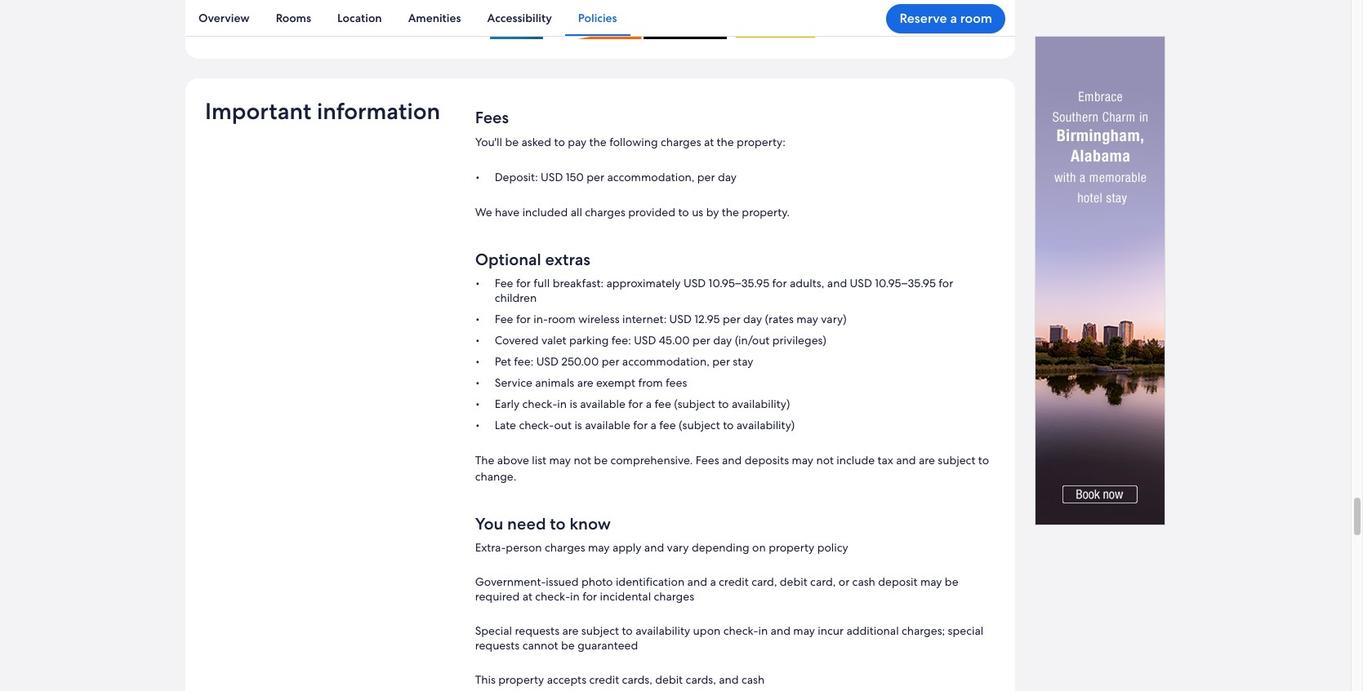Task type: locate. For each thing, give the bounding box(es) containing it.
list
[[185, 0, 1015, 36], [475, 276, 996, 432]]

this property accepts credit cards, debit cards, and cash
[[475, 673, 765, 687]]

0 horizontal spatial card,
[[752, 575, 777, 589]]

for
[[516, 276, 531, 290], [772, 276, 787, 290], [939, 276, 953, 290], [516, 312, 531, 326], [628, 397, 643, 411], [633, 418, 648, 432], [583, 589, 597, 604]]

fee: right 'pet'
[[514, 354, 534, 369]]

charges up 'availability'
[[654, 589, 694, 604]]

1 horizontal spatial room
[[960, 9, 992, 27]]

deposit:
[[495, 169, 538, 184]]

0 horizontal spatial fees
[[475, 107, 509, 128]]

check- left photo in the left bottom of the page
[[535, 589, 570, 604]]

early check-in is available for a fee (subject to availability) list item
[[475, 397, 996, 411]]

are inside special requests are subject to availability upon check-in and may incur additional charges; special requests cannot be guaranteed
[[562, 624, 579, 638]]

discover image
[[559, 0, 642, 39]]

property right "this"
[[498, 673, 544, 687]]

may right deposit
[[920, 575, 942, 589]]

mastercard image
[[644, 0, 727, 39]]

0 vertical spatial at
[[704, 134, 714, 149]]

0 vertical spatial room
[[960, 9, 992, 27]]

available down service animals are exempt from fees
[[580, 397, 626, 411]]

are
[[577, 375, 593, 390], [919, 453, 935, 468], [562, 624, 579, 638]]

1 vertical spatial list
[[475, 276, 996, 432]]

list containing fee for full breakfast: approximately usd 10.95–35.95 for adults, and usd 10.95–35.95 for children
[[475, 276, 996, 432]]

1 vertical spatial fee
[[495, 312, 513, 326]]

card, down on
[[752, 575, 777, 589]]

fee inside fee for full breakfast: approximately usd 10.95–35.95 for adults, and usd 10.95–35.95 for children
[[495, 276, 513, 290]]

day up (in/out
[[743, 312, 762, 326]]

day up by
[[718, 169, 737, 184]]

late check-out is available for a fee (subject to availability) list item
[[475, 418, 996, 432]]

service
[[495, 375, 532, 390]]

1 vertical spatial fees
[[696, 453, 719, 468]]

0 horizontal spatial cards,
[[622, 673, 652, 687]]

service animals are exempt from fees list item
[[475, 375, 996, 390]]

and inside special requests are subject to availability upon check-in and may incur additional charges; special requests cannot be guaranteed
[[771, 624, 791, 638]]

per left the stay at the bottom of page
[[712, 354, 730, 369]]

is
[[570, 397, 577, 411], [574, 418, 582, 432]]

fee down from on the left of page
[[655, 397, 671, 411]]

and inside government-issued photo identification and a credit card, debit card, or cash deposit may be required at check-in for incidental charges
[[687, 575, 707, 589]]

fee
[[655, 397, 671, 411], [659, 418, 676, 432]]

0 vertical spatial list
[[185, 0, 1015, 36]]

0 vertical spatial in
[[557, 397, 567, 411]]

usd down the internet:
[[634, 333, 656, 348]]

(in/out
[[735, 333, 770, 348]]

be up special
[[945, 575, 959, 589]]

incur
[[818, 624, 844, 638]]

1 vertical spatial property
[[498, 673, 544, 687]]

list
[[532, 453, 546, 468]]

deposit: usd 150 per accommodation, per day
[[495, 169, 737, 184]]

1 vertical spatial at
[[522, 589, 532, 604]]

check- right upon
[[723, 624, 758, 638]]

may left incur
[[793, 624, 815, 638]]

1 horizontal spatial not
[[816, 453, 834, 468]]

1 horizontal spatial fee:
[[612, 333, 631, 348]]

may right deposits
[[792, 453, 813, 468]]

pet fee: usd 250.00 per accommodation, per stay
[[495, 354, 753, 369]]

following
[[609, 134, 658, 149]]

may inside government-issued photo identification and a credit card, debit card, or cash deposit may be required at check-in for incidental charges
[[920, 575, 942, 589]]

you
[[475, 513, 503, 535]]

parking
[[569, 333, 609, 348]]

a down depending
[[710, 575, 716, 589]]

in inside list
[[557, 397, 567, 411]]

day down fee for in-room wireless internet: usd 12.95 per day (rates may vary) list item
[[713, 333, 732, 348]]

the left property:
[[717, 134, 734, 149]]

property right on
[[769, 540, 814, 555]]

1 horizontal spatial cash
[[852, 575, 875, 589]]

1 horizontal spatial fees
[[696, 453, 719, 468]]

per right 150 at the top left of the page
[[587, 169, 604, 184]]

location link
[[324, 0, 395, 36]]

1 vertical spatial is
[[574, 418, 582, 432]]

all
[[571, 205, 582, 219]]

be inside special requests are subject to availability upon check-in and may incur additional charges; special requests cannot be guaranteed
[[561, 638, 575, 653]]

not right the list
[[574, 453, 591, 468]]

issued
[[546, 575, 579, 589]]

0 horizontal spatial property
[[498, 673, 544, 687]]

special requests are subject to availability upon check-in and may incur additional charges; special requests cannot be guaranteed
[[475, 624, 984, 653]]

0 horizontal spatial fee:
[[514, 354, 534, 369]]

fee for in-room wireless internet: usd 12.95 per day (rates may vary) list item
[[475, 312, 996, 326]]

150
[[566, 169, 584, 184]]

1 vertical spatial fee
[[659, 418, 676, 432]]

fee for full breakfast: approximately usd 10.95–35.95 for adults, and usd 10.95–35.95 for children
[[495, 276, 953, 305]]

privileges)
[[772, 333, 827, 348]]

1 vertical spatial subject
[[581, 624, 619, 638]]

0 horizontal spatial credit
[[589, 673, 619, 687]]

may
[[797, 312, 818, 326], [549, 453, 571, 468], [792, 453, 813, 468], [588, 540, 610, 555], [920, 575, 942, 589], [793, 624, 815, 638]]

are inside list
[[577, 375, 593, 390]]

to inside special requests are subject to availability upon check-in and may incur additional charges; special requests cannot be guaranteed
[[622, 624, 633, 638]]

0 vertical spatial availability)
[[732, 397, 790, 411]]

0 vertical spatial (subject
[[674, 397, 715, 411]]

1 horizontal spatial credit
[[719, 575, 749, 589]]

is up the 'out'
[[570, 397, 577, 411]]

0 vertical spatial fee
[[655, 397, 671, 411]]

are down 250.00
[[577, 375, 593, 390]]

include
[[837, 453, 875, 468]]

available for in
[[580, 397, 626, 411]]

internet:
[[622, 312, 667, 326]]

fee for fee for in-room wireless internet: usd 12.95 per day (rates may vary)
[[495, 312, 513, 326]]

card, left or
[[810, 575, 836, 589]]

not
[[574, 453, 591, 468], [816, 453, 834, 468]]

is right the 'out'
[[574, 418, 582, 432]]

1 vertical spatial availability)
[[737, 418, 795, 432]]

us
[[692, 205, 703, 219]]

1 horizontal spatial in
[[570, 589, 580, 604]]

apply
[[613, 540, 642, 555]]

be right you'll at the left top
[[505, 134, 519, 149]]

usd
[[541, 169, 563, 184], [684, 276, 706, 290], [850, 276, 872, 290], [669, 312, 692, 326], [634, 333, 656, 348], [536, 354, 559, 369]]

in-
[[534, 312, 548, 326]]

availability) for late check-out is available for a fee (subject to availability)
[[737, 418, 795, 432]]

0 horizontal spatial in
[[557, 397, 567, 411]]

1 horizontal spatial at
[[704, 134, 714, 149]]

availability) up deposits
[[737, 418, 795, 432]]

fee: up pet fee: usd 250.00 per accommodation, per stay at the bottom
[[612, 333, 631, 348]]

usd down valet
[[536, 354, 559, 369]]

(subject down early check-in is available for a fee (subject to availability) list item
[[679, 418, 720, 432]]

a right reserve
[[950, 9, 957, 27]]

0 vertical spatial credit
[[719, 575, 749, 589]]

1 vertical spatial debit
[[655, 673, 683, 687]]

at up deposit: usd 150 per accommodation, per day 'list item'
[[704, 134, 714, 149]]

0 vertical spatial subject
[[938, 453, 976, 468]]

fees down late check-out is available for a fee (subject to availability) list item
[[696, 453, 719, 468]]

0 vertical spatial accommodation,
[[607, 169, 695, 184]]

service animals are exempt from fees
[[495, 375, 687, 390]]

accommodation, down covered valet parking fee: usd 45.00 per day (in/out privileges)
[[622, 354, 710, 369]]

0 horizontal spatial not
[[574, 453, 591, 468]]

room up valet
[[548, 312, 576, 326]]

usd right adults,
[[850, 276, 872, 290]]

depending
[[692, 540, 750, 555]]

cash
[[852, 575, 875, 589], [742, 673, 765, 687]]

and left incur
[[771, 624, 791, 638]]

the right pay
[[589, 134, 607, 149]]

check- right late
[[519, 418, 554, 432]]

charges
[[661, 134, 701, 149], [585, 205, 625, 219], [545, 540, 585, 555], [654, 589, 694, 604]]

rooms
[[276, 11, 311, 25]]

optional
[[475, 249, 541, 270]]

are right cannot
[[562, 624, 579, 638]]

(subject
[[674, 397, 715, 411], [679, 418, 720, 432]]

1 vertical spatial are
[[919, 453, 935, 468]]

fee
[[495, 276, 513, 290], [495, 312, 513, 326]]

visa image
[[728, 0, 822, 39]]

credit
[[719, 575, 749, 589], [589, 673, 619, 687]]

the
[[589, 134, 607, 149], [717, 134, 734, 149], [722, 205, 739, 219]]

per
[[587, 169, 604, 184], [697, 169, 715, 184], [723, 312, 741, 326], [693, 333, 710, 348], [602, 354, 619, 369], [712, 354, 730, 369]]

2 vertical spatial in
[[758, 624, 768, 638]]

this
[[475, 673, 496, 687]]

1 horizontal spatial cards,
[[686, 673, 716, 687]]

fee down children
[[495, 312, 513, 326]]

check-
[[522, 397, 557, 411], [519, 418, 554, 432], [535, 589, 570, 604], [723, 624, 758, 638]]

2 horizontal spatial in
[[758, 624, 768, 638]]

fees
[[666, 375, 687, 390]]

are right tax
[[919, 453, 935, 468]]

fee down optional
[[495, 276, 513, 290]]

and right adults,
[[827, 276, 847, 290]]

0 vertical spatial fee
[[495, 276, 513, 290]]

charges right following
[[661, 134, 701, 149]]

subject down incidental
[[581, 624, 619, 638]]

accommodation, up provided
[[607, 169, 695, 184]]

not left include
[[816, 453, 834, 468]]

deposit
[[878, 575, 918, 589]]

by
[[706, 205, 719, 219]]

day
[[718, 169, 737, 184], [743, 312, 762, 326], [713, 333, 732, 348]]

debit down 'availability'
[[655, 673, 683, 687]]

1 vertical spatial available
[[585, 418, 630, 432]]

0 horizontal spatial 10.95–35.95
[[709, 276, 770, 290]]

card,
[[752, 575, 777, 589], [810, 575, 836, 589]]

special
[[475, 624, 512, 638]]

accessibility link
[[474, 0, 565, 36]]

fee for out
[[659, 418, 676, 432]]

fees up you'll at the left top
[[475, 107, 509, 128]]

charges right 'all'
[[585, 205, 625, 219]]

cash down special requests are subject to availability upon check-in and may incur additional charges; special requests cannot be guaranteed
[[742, 673, 765, 687]]

credit down depending
[[719, 575, 749, 589]]

in up the 'out'
[[557, 397, 567, 411]]

pet fee: usd 250.00 per accommodation, per stay list item
[[475, 354, 996, 369]]

1 fee from the top
[[495, 276, 513, 290]]

usd up 12.95
[[684, 276, 706, 290]]

in inside government-issued photo identification and a credit card, debit card, or cash deposit may be required at check-in for incidental charges
[[570, 589, 580, 604]]

1 horizontal spatial debit
[[780, 575, 808, 589]]

be left "comprehensive."
[[594, 453, 608, 468]]

availability)
[[732, 397, 790, 411], [737, 418, 795, 432]]

0 horizontal spatial at
[[522, 589, 532, 604]]

list containing overview
[[185, 0, 1015, 36]]

(subject down fees
[[674, 397, 715, 411]]

cards,
[[622, 673, 652, 687], [686, 673, 716, 687]]

1 vertical spatial in
[[570, 589, 580, 604]]

a inside "button"
[[950, 9, 957, 27]]

and down special requests are subject to availability upon check-in and may incur additional charges; special requests cannot be guaranteed
[[719, 673, 739, 687]]

1 vertical spatial cash
[[742, 673, 765, 687]]

available down the early check-in is available for a fee (subject to availability)
[[585, 418, 630, 432]]

45.00
[[659, 333, 690, 348]]

2 vertical spatial are
[[562, 624, 579, 638]]

0 vertical spatial property
[[769, 540, 814, 555]]

0 vertical spatial is
[[570, 397, 577, 411]]

requests
[[515, 624, 560, 638], [475, 638, 520, 653]]

credit down guaranteed
[[589, 673, 619, 687]]

the for following
[[717, 134, 734, 149]]

in right upon
[[758, 624, 768, 638]]

0 vertical spatial fee:
[[612, 333, 631, 348]]

we
[[475, 205, 492, 219]]

1 horizontal spatial subject
[[938, 453, 976, 468]]

1 vertical spatial fee:
[[514, 354, 534, 369]]

a
[[950, 9, 957, 27], [646, 397, 652, 411], [651, 418, 657, 432], [710, 575, 716, 589]]

reserve a room button
[[887, 4, 1005, 33]]

at right required
[[522, 589, 532, 604]]

be inside government-issued photo identification and a credit card, debit card, or cash deposit may be required at check-in for incidental charges
[[945, 575, 959, 589]]

cash right or
[[852, 575, 875, 589]]

1 cards, from the left
[[622, 673, 652, 687]]

at inside government-issued photo identification and a credit card, debit card, or cash deposit may be required at check-in for incidental charges
[[522, 589, 532, 604]]

1 horizontal spatial card,
[[810, 575, 836, 589]]

and inside fee for full breakfast: approximately usd 10.95–35.95 for adults, and usd 10.95–35.95 for children
[[827, 276, 847, 290]]

fee down the early check-in is available for a fee (subject to availability)
[[659, 418, 676, 432]]

debit left or
[[780, 575, 808, 589]]

available for out
[[585, 418, 630, 432]]

per up by
[[697, 169, 715, 184]]

cards, down upon
[[686, 673, 716, 687]]

property
[[769, 540, 814, 555], [498, 673, 544, 687]]

policy
[[817, 540, 848, 555]]

in left photo in the left bottom of the page
[[570, 589, 580, 604]]

0 horizontal spatial room
[[548, 312, 576, 326]]

0 vertical spatial are
[[577, 375, 593, 390]]

and down vary
[[687, 575, 707, 589]]

accommodation,
[[607, 169, 695, 184], [622, 354, 710, 369]]

1 vertical spatial day
[[743, 312, 762, 326]]

fee for full breakfast: approximately usd 10.95–35.95 for adults, and usd 10.95–35.95 for children list item
[[475, 276, 996, 305]]

room right reserve
[[960, 9, 992, 27]]

0 vertical spatial available
[[580, 397, 626, 411]]

change.
[[475, 469, 516, 484]]

to inside the above list may not be comprehensive. fees and deposits may not include tax and are subject to change.
[[978, 453, 989, 468]]

0 vertical spatial cash
[[852, 575, 875, 589]]

1 horizontal spatial 10.95–35.95
[[875, 276, 936, 290]]

2 not from the left
[[816, 453, 834, 468]]

1 vertical spatial credit
[[589, 673, 619, 687]]

availability) down service animals are exempt from fees "list item"
[[732, 397, 790, 411]]

subject right tax
[[938, 453, 976, 468]]

1 horizontal spatial property
[[769, 540, 814, 555]]

cards, down guaranteed
[[622, 673, 652, 687]]

0 vertical spatial debit
[[780, 575, 808, 589]]

covered
[[495, 333, 539, 348]]

1 vertical spatial (subject
[[679, 418, 720, 432]]

property.
[[742, 205, 790, 219]]

fee:
[[612, 333, 631, 348], [514, 354, 534, 369]]

charges;
[[902, 624, 945, 638]]

0 horizontal spatial subject
[[581, 624, 619, 638]]

be right cannot
[[561, 638, 575, 653]]

the right by
[[722, 205, 739, 219]]

debit inside government-issued photo identification and a credit card, debit card, or cash deposit may be required at check-in for incidental charges
[[780, 575, 808, 589]]

extra-
[[475, 540, 506, 555]]

2 fee from the top
[[495, 312, 513, 326]]

know
[[570, 513, 611, 535]]

important
[[205, 96, 311, 125]]

subject
[[938, 453, 976, 468], [581, 624, 619, 638]]



Task type: describe. For each thing, give the bounding box(es) containing it.
(subject for late check-out is available for a fee (subject to availability)
[[679, 418, 720, 432]]

need
[[507, 513, 546, 535]]

may up the privileges)
[[797, 312, 818, 326]]

included
[[522, 205, 568, 219]]

subject inside the above list may not be comprehensive. fees and deposits may not include tax and are subject to change.
[[938, 453, 976, 468]]

per up exempt
[[602, 354, 619, 369]]

we have included all charges provided to us by the property.
[[475, 205, 790, 219]]

animals
[[535, 375, 574, 390]]

250.00
[[561, 354, 599, 369]]

fee for fee for full breakfast: approximately usd 10.95–35.95 for adults, and usd 10.95–35.95 for children
[[495, 276, 513, 290]]

and left vary
[[644, 540, 664, 555]]

covered valet parking fee: usd 45.00 per day (in/out privileges) list item
[[475, 333, 996, 348]]

required
[[475, 589, 520, 604]]

are for special requests are subject to availability upon check-in and may incur additional charges; special requests cannot be guaranteed
[[562, 624, 579, 638]]

(subject for early check-in is available for a fee (subject to availability)
[[674, 397, 715, 411]]

may inside special requests are subject to availability upon check-in and may incur additional charges; special requests cannot be guaranteed
[[793, 624, 815, 638]]

2 10.95–35.95 from the left
[[875, 276, 936, 290]]

are inside the above list may not be comprehensive. fees and deposits may not include tax and are subject to change.
[[919, 453, 935, 468]]

above
[[497, 453, 529, 468]]

rooms link
[[263, 0, 324, 36]]

accessibility
[[487, 11, 552, 25]]

1 10.95–35.95 from the left
[[709, 276, 770, 290]]

2 vertical spatial day
[[713, 333, 732, 348]]

in inside special requests are subject to availability upon check-in and may incur additional charges; special requests cannot be guaranteed
[[758, 624, 768, 638]]

incidental
[[600, 589, 651, 604]]

check- down animals
[[522, 397, 557, 411]]

(rates
[[765, 312, 794, 326]]

availability
[[636, 624, 690, 638]]

upon
[[693, 624, 721, 638]]

guaranteed
[[578, 638, 638, 653]]

photo
[[582, 575, 613, 589]]

reserve a room
[[900, 9, 992, 27]]

special
[[948, 624, 984, 638]]

stay
[[733, 354, 753, 369]]

subject inside special requests are subject to availability upon check-in and may incur additional charges; special requests cannot be guaranteed
[[581, 624, 619, 638]]

early
[[495, 397, 520, 411]]

asked
[[522, 134, 551, 149]]

fee for in
[[655, 397, 671, 411]]

check- inside government-issued photo identification and a credit card, debit card, or cash deposit may be required at check-in for incidental charges
[[535, 589, 570, 604]]

you need to know
[[475, 513, 611, 535]]

requests right 'special'
[[515, 624, 560, 638]]

wireless
[[578, 312, 620, 326]]

location
[[337, 11, 382, 25]]

cash inside government-issued photo identification and a credit card, debit card, or cash deposit may be required at check-in for incidental charges
[[852, 575, 875, 589]]

2 cards, from the left
[[686, 673, 716, 687]]

1 vertical spatial accommodation,
[[622, 354, 710, 369]]

property:
[[737, 134, 786, 149]]

pay
[[568, 134, 587, 149]]

check- inside special requests are subject to availability upon check-in and may incur additional charges; special requests cannot be guaranteed
[[723, 624, 758, 638]]

availability) for early check-in is available for a fee (subject to availability)
[[732, 397, 790, 411]]

is for in
[[570, 397, 577, 411]]

covered valet parking fee: usd 45.00 per day (in/out privileges)
[[495, 333, 827, 348]]

children
[[495, 290, 537, 305]]

the above list may not be comprehensive. fees and deposits may not include tax and are subject to change.
[[475, 453, 989, 484]]

exempt
[[596, 375, 635, 390]]

cannot
[[522, 638, 558, 653]]

2 card, from the left
[[810, 575, 836, 589]]

tax
[[878, 453, 893, 468]]

0 vertical spatial fees
[[475, 107, 509, 128]]

from
[[638, 375, 663, 390]]

credit inside government-issued photo identification and a credit card, debit card, or cash deposit may be required at check-in for incidental charges
[[719, 575, 749, 589]]

provided
[[628, 205, 675, 219]]

person
[[506, 540, 542, 555]]

policies
[[578, 11, 617, 25]]

full
[[534, 276, 550, 290]]

usd up 45.00
[[669, 312, 692, 326]]

fee for in-room wireless internet: usd 12.95 per day (rates may vary)
[[495, 312, 847, 326]]

government-issued photo identification and a credit card, debit card, or cash deposit may be required at check-in for incidental charges
[[475, 575, 959, 604]]

0 horizontal spatial cash
[[742, 673, 765, 687]]

extra-person charges may apply and vary depending on property policy
[[475, 540, 848, 555]]

accepts
[[547, 673, 587, 687]]

late check-out is available for a fee (subject to availability)
[[495, 418, 795, 432]]

fees inside the above list may not be comprehensive. fees and deposits may not include tax and are subject to change.
[[696, 453, 719, 468]]

per up the covered valet parking fee: usd 45.00 per day (in/out privileges) list item
[[723, 312, 741, 326]]

are for service animals are exempt from fees
[[577, 375, 593, 390]]

usd left 150 at the top left of the page
[[541, 169, 563, 184]]

the for to
[[722, 205, 739, 219]]

1 card, from the left
[[752, 575, 777, 589]]

deposit: usd 150 per accommodation, per day list item
[[475, 169, 996, 184]]

breakfast:
[[553, 276, 604, 290]]

and left deposits
[[722, 453, 742, 468]]

on
[[752, 540, 766, 555]]

reserve
[[900, 9, 947, 27]]

overview
[[198, 11, 250, 25]]

american express image
[[475, 0, 558, 39]]

1 vertical spatial room
[[548, 312, 576, 326]]

adults,
[[790, 276, 824, 290]]

charges down you need to know at left
[[545, 540, 585, 555]]

charges inside government-issued photo identification and a credit card, debit card, or cash deposit may be required at check-in for incidental charges
[[654, 589, 694, 604]]

a down from on the left of page
[[646, 397, 652, 411]]

room inside "button"
[[960, 9, 992, 27]]

optional extras
[[475, 249, 590, 270]]

a inside government-issued photo identification and a credit card, debit card, or cash deposit may be required at check-in for incidental charges
[[710, 575, 716, 589]]

deposits
[[745, 453, 789, 468]]

vary
[[667, 540, 689, 555]]

approximately
[[606, 276, 681, 290]]

is for out
[[574, 418, 582, 432]]

have
[[495, 205, 520, 219]]

be inside the above list may not be comprehensive. fees and deposits may not include tax and are subject to change.
[[594, 453, 608, 468]]

early check-in is available for a fee (subject to availability)
[[495, 397, 790, 411]]

a down the early check-in is available for a fee (subject to availability)
[[651, 418, 657, 432]]

amenities link
[[395, 0, 474, 36]]

identification
[[616, 575, 685, 589]]

comprehensive.
[[611, 453, 693, 468]]

may right the list
[[549, 453, 571, 468]]

and right tax
[[896, 453, 916, 468]]

requests up "this"
[[475, 638, 520, 653]]

1 not from the left
[[574, 453, 591, 468]]

government-
[[475, 575, 546, 589]]

information
[[317, 96, 440, 125]]

0 vertical spatial day
[[718, 169, 737, 184]]

amenities
[[408, 11, 461, 25]]

additional
[[847, 624, 899, 638]]

for inside government-issued photo identification and a credit card, debit card, or cash deposit may be required at check-in for incidental charges
[[583, 589, 597, 604]]

12.95
[[694, 312, 720, 326]]

important information
[[205, 96, 440, 125]]

0 horizontal spatial debit
[[655, 673, 683, 687]]

late
[[495, 418, 516, 432]]

overview link
[[185, 0, 263, 36]]

per down 12.95
[[693, 333, 710, 348]]

may down know
[[588, 540, 610, 555]]

you'll
[[475, 134, 502, 149]]

pet
[[495, 354, 511, 369]]



Task type: vqa. For each thing, say whether or not it's contained in the screenshot.
Download the app button icon
no



